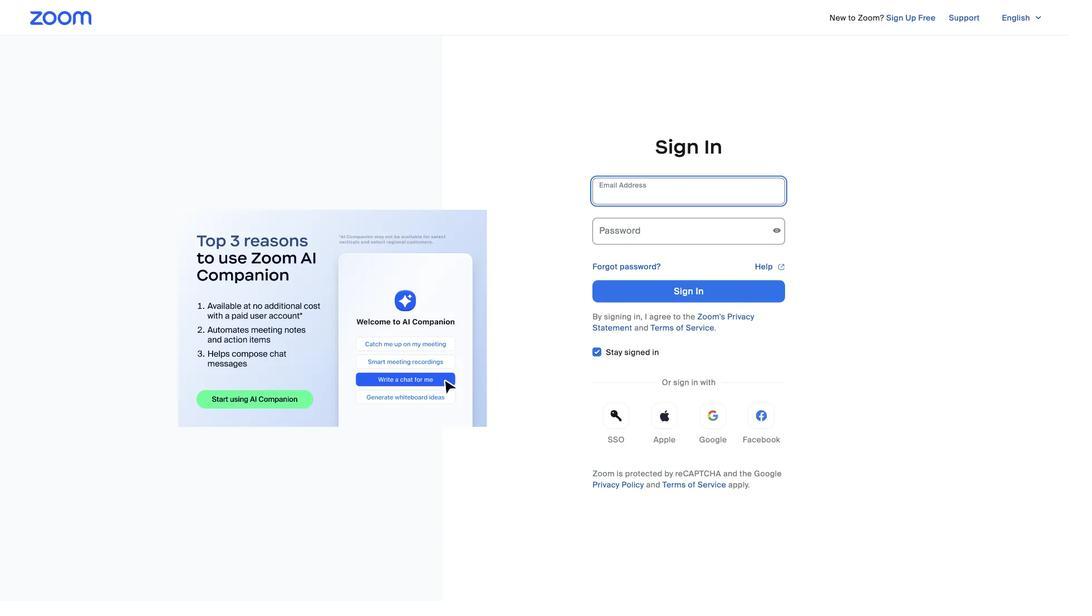 Task type: locate. For each thing, give the bounding box(es) containing it.
0 vertical spatial in
[[653, 347, 660, 358]]

0 vertical spatial privacy
[[728, 312, 755, 322]]

service
[[686, 323, 715, 333], [698, 480, 727, 490]]

in up zoom's
[[696, 286, 704, 297]]

is
[[617, 469, 624, 479]]

to right new
[[849, 13, 856, 23]]

0 vertical spatial terms of service link
[[651, 323, 715, 333]]

in up email address email field
[[705, 134, 723, 159]]

0 horizontal spatial of
[[677, 323, 684, 333]]

the for to
[[684, 312, 696, 322]]

1 vertical spatial in
[[692, 377, 699, 388]]

0 vertical spatial sign in
[[656, 134, 723, 159]]

and down in,
[[635, 323, 649, 333]]

service inside "zoom is protected by recaptcha and the google privacy policy and terms of service apply."
[[698, 480, 727, 490]]

sign
[[887, 13, 904, 23], [656, 134, 700, 159], [674, 286, 694, 297]]

forgot
[[593, 262, 618, 272]]

support
[[950, 13, 980, 23]]

window new image
[[778, 261, 786, 273]]

the up and terms of service .
[[684, 312, 696, 322]]

1 vertical spatial privacy
[[593, 480, 620, 490]]

sign in up zoom's
[[674, 286, 704, 297]]

or
[[662, 377, 672, 388]]

2 vertical spatial and
[[647, 480, 661, 490]]

google down facebook
[[755, 469, 782, 479]]

1 horizontal spatial privacy
[[728, 312, 755, 322]]

1 vertical spatial service
[[698, 480, 727, 490]]

service down zoom's
[[686, 323, 715, 333]]

policy
[[622, 480, 645, 490]]

google button
[[690, 403, 737, 451]]

terms of service link down agree
[[651, 323, 715, 333]]

zoom
[[593, 469, 615, 479]]

sign in up email address email field
[[656, 134, 723, 159]]

1 vertical spatial of
[[688, 480, 696, 490]]

1 vertical spatial sign in
[[674, 286, 704, 297]]

password
[[600, 225, 641, 237]]

by
[[665, 469, 674, 479]]

0 vertical spatial of
[[677, 323, 684, 333]]

service down recaptcha
[[698, 480, 727, 490]]

sign in
[[656, 134, 723, 159], [674, 286, 704, 297]]

email
[[600, 181, 618, 190]]

1 horizontal spatial to
[[849, 13, 856, 23]]

1 vertical spatial sign
[[656, 134, 700, 159]]

terms of service link
[[651, 323, 715, 333], [663, 480, 727, 490]]

1 vertical spatial in
[[696, 286, 704, 297]]

2 vertical spatial sign
[[674, 286, 694, 297]]

stay
[[606, 347, 623, 358]]

terms
[[651, 323, 675, 333], [663, 480, 686, 490]]

sign up email address email field
[[656, 134, 700, 159]]

the inside "zoom is protected by recaptcha and the google privacy policy and terms of service apply."
[[740, 469, 753, 479]]

in,
[[634, 312, 643, 322]]

1 horizontal spatial of
[[688, 480, 696, 490]]

to
[[849, 13, 856, 23], [674, 312, 681, 322]]

help button
[[756, 258, 786, 276]]

in for sign
[[692, 377, 699, 388]]

1 horizontal spatial google
[[755, 469, 782, 479]]

zoom's
[[698, 312, 726, 322]]

sign up zoom's privacy statement link
[[674, 286, 694, 297]]

1 vertical spatial terms
[[663, 480, 686, 490]]

terms down by on the bottom of the page
[[663, 480, 686, 490]]

agree
[[650, 312, 672, 322]]

new to zoom? sign up free
[[830, 13, 936, 23]]

1 vertical spatial terms of service link
[[663, 480, 727, 490]]

privacy
[[728, 312, 755, 322], [593, 480, 620, 490]]

address
[[620, 181, 647, 190]]

in for signed
[[653, 347, 660, 358]]

terms of service link down recaptcha
[[663, 480, 727, 490]]

and up the apply.
[[724, 469, 738, 479]]

0 vertical spatial google
[[700, 435, 728, 445]]

in inside sign in button
[[696, 286, 704, 297]]

by
[[593, 312, 602, 322]]

0 horizontal spatial google
[[700, 435, 728, 445]]

password?
[[620, 262, 661, 272]]

and down protected
[[647, 480, 661, 490]]

the for and
[[740, 469, 753, 479]]

privacy right zoom's
[[728, 312, 755, 322]]

terms down agree
[[651, 323, 675, 333]]

0 vertical spatial the
[[684, 312, 696, 322]]

google
[[700, 435, 728, 445], [755, 469, 782, 479]]

sign in inside button
[[674, 286, 704, 297]]

of inside "zoom is protected by recaptcha and the google privacy policy and terms of service apply."
[[688, 480, 696, 490]]

0 vertical spatial terms
[[651, 323, 675, 333]]

the up the apply.
[[740, 469, 753, 479]]

1 vertical spatial google
[[755, 469, 782, 479]]

the
[[684, 312, 696, 322], [740, 469, 753, 479]]

in
[[653, 347, 660, 358], [692, 377, 699, 388]]

terms of service link for by
[[663, 480, 727, 490]]

in right signed
[[653, 347, 660, 358]]

google inside "zoom is protected by recaptcha and the google privacy policy and terms of service apply."
[[755, 469, 782, 479]]

0 horizontal spatial privacy
[[593, 480, 620, 490]]

sign left up
[[887, 13, 904, 23]]

in
[[705, 134, 723, 159], [696, 286, 704, 297]]

google up recaptcha
[[700, 435, 728, 445]]

0 horizontal spatial to
[[674, 312, 681, 322]]

of
[[677, 323, 684, 333], [688, 480, 696, 490]]

1 vertical spatial the
[[740, 469, 753, 479]]

apply.
[[729, 480, 750, 490]]

recaptcha
[[676, 469, 722, 479]]

terms of service link for service
[[651, 323, 715, 333]]

forgot password?
[[593, 262, 661, 272]]

0 horizontal spatial the
[[684, 312, 696, 322]]

zoom's privacy statement link
[[593, 312, 755, 333]]

in left with
[[692, 377, 699, 388]]

1 horizontal spatial the
[[740, 469, 753, 479]]

terms inside "zoom is protected by recaptcha and the google privacy policy and terms of service apply."
[[663, 480, 686, 490]]

sign up free button
[[887, 9, 936, 27]]

down image
[[1035, 12, 1043, 23]]

to up and terms of service .
[[674, 312, 681, 322]]

and
[[635, 323, 649, 333], [724, 469, 738, 479], [647, 480, 661, 490]]

1 horizontal spatial in
[[692, 377, 699, 388]]

Password password field
[[593, 218, 786, 245]]

privacy down the 'zoom'
[[593, 480, 620, 490]]

0 horizontal spatial in
[[653, 347, 660, 358]]

apple button
[[641, 403, 689, 451]]



Task type: vqa. For each thing, say whether or not it's contained in the screenshot.
terms of service link associated with Service
yes



Task type: describe. For each thing, give the bounding box(es) containing it.
0 vertical spatial sign
[[887, 13, 904, 23]]

signed
[[625, 347, 651, 358]]

1 vertical spatial and
[[724, 469, 738, 479]]

help
[[756, 262, 774, 272]]

support link
[[950, 9, 980, 27]]

.
[[715, 323, 717, 333]]

zoom logo image
[[30, 11, 91, 25]]

or sign in with
[[662, 377, 716, 388]]

free
[[919, 13, 936, 23]]

0 vertical spatial service
[[686, 323, 715, 333]]

stay signed in
[[606, 347, 660, 358]]

statement
[[593, 323, 633, 333]]

signing
[[604, 312, 632, 322]]

new
[[830, 13, 847, 23]]

start using zoom ai companion image
[[178, 210, 487, 427]]

privacy policy link
[[593, 480, 645, 490]]

i
[[645, 312, 648, 322]]

zoom?
[[859, 13, 885, 23]]

0 vertical spatial and
[[635, 323, 649, 333]]

english button
[[994, 9, 1052, 27]]

facebook button
[[738, 403, 786, 451]]

zoom is protected by recaptcha and the google privacy policy and terms of service apply.
[[593, 469, 782, 490]]

facebook
[[743, 435, 781, 445]]

sign inside button
[[674, 286, 694, 297]]

by signing in, i agree to the
[[593, 312, 698, 322]]

and terms of service .
[[633, 323, 717, 333]]

up
[[906, 13, 917, 23]]

sso
[[608, 435, 625, 445]]

zoom's privacy statement
[[593, 312, 755, 333]]

0 vertical spatial to
[[849, 13, 856, 23]]

protected
[[626, 469, 663, 479]]

sso button
[[593, 403, 640, 451]]

forgot password? button
[[593, 261, 661, 273]]

Email Address email field
[[593, 178, 786, 205]]

email address
[[600, 181, 647, 190]]

sign
[[674, 377, 690, 388]]

google inside button
[[700, 435, 728, 445]]

apple image
[[660, 411, 671, 422]]

privacy inside "zoom is protected by recaptcha and the google privacy policy and terms of service apply."
[[593, 480, 620, 490]]

apple
[[654, 435, 676, 445]]

privacy inside 'zoom's privacy statement'
[[728, 312, 755, 322]]

with
[[701, 377, 716, 388]]

english
[[1003, 13, 1031, 23]]

1 vertical spatial to
[[674, 312, 681, 322]]

0 vertical spatial in
[[705, 134, 723, 159]]

sign in button
[[593, 280, 786, 303]]



